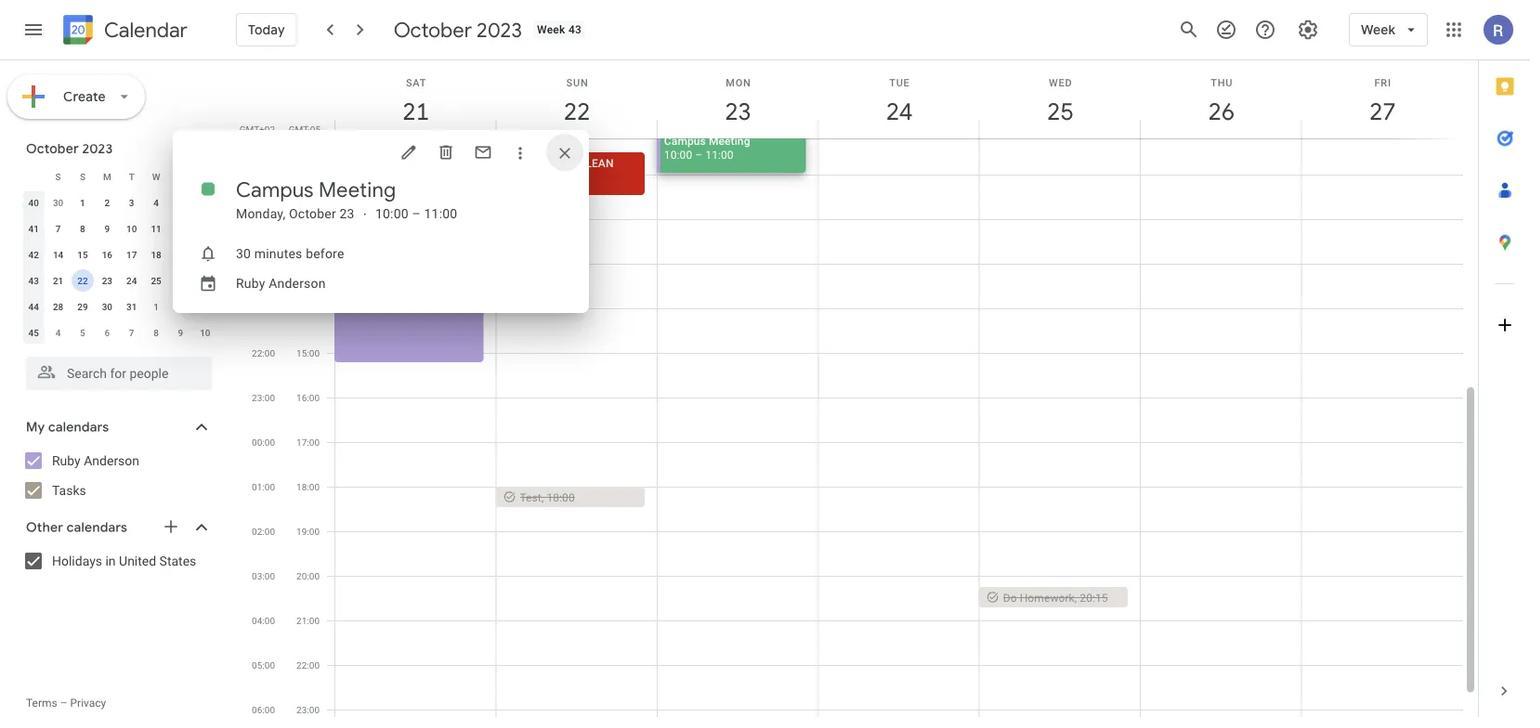 Task type: describe. For each thing, give the bounding box(es) containing it.
15
[[77, 249, 88, 260]]

15:00
[[297, 348, 320, 359]]

1 horizontal spatial 22:00
[[297, 660, 320, 671]]

17:00
[[297, 437, 320, 448]]

w
[[152, 171, 160, 182]]

16
[[102, 249, 112, 260]]

calendar
[[104, 17, 188, 43]]

anderson inside my calendars list
[[84, 453, 139, 468]]

1 vertical spatial 7
[[129, 327, 134, 338]]

calendars for other calendars
[[67, 519, 127, 536]]

12 element
[[170, 217, 192, 240]]

row containing 40
[[21, 190, 217, 216]]

1 vertical spatial 4
[[55, 327, 61, 338]]

today button
[[236, 7, 297, 52]]

thursday column header
[[168, 164, 193, 190]]

25 link
[[1039, 90, 1082, 133]]

clean
[[578, 157, 614, 170]]

11:00 inside the campus meeting 10:00 – 11:00
[[706, 148, 734, 161]]

0 horizontal spatial 2023
[[82, 140, 113, 157]]

create button
[[7, 74, 145, 119]]

29 element
[[71, 295, 94, 318]]

20
[[200, 249, 210, 260]]

my
[[26, 419, 45, 436]]

1 horizontal spatial 2
[[178, 301, 183, 312]]

before
[[306, 246, 344, 261]]

20, today element
[[194, 243, 216, 266]]

13:00
[[297, 258, 320, 269]]

21 element
[[47, 269, 69, 292]]

1 inside november 1 element
[[154, 301, 159, 312]]

0 vertical spatial 1
[[80, 197, 85, 208]]

20 cell
[[193, 242, 217, 268]]

26 element
[[170, 269, 192, 292]]

9 inside 'element'
[[178, 327, 183, 338]]

terms – privacy
[[26, 697, 106, 710]]

september 30 element
[[47, 191, 69, 214]]

ruby anderson inside my calendars list
[[52, 453, 139, 468]]

homework
[[1020, 591, 1075, 604]]

0 vertical spatial 7
[[55, 223, 61, 234]]

1 horizontal spatial 23:00
[[297, 704, 320, 715]]

row containing 45
[[21, 320, 217, 346]]

gmt+02
[[239, 124, 275, 135]]

november 9 element
[[170, 322, 192, 344]]

31 element
[[121, 295, 143, 318]]

1 vertical spatial 20:00
[[297, 571, 320, 582]]

04:00
[[252, 615, 275, 626]]

my calendars button
[[4, 413, 230, 442]]

0 vertical spatial 5
[[178, 197, 183, 208]]

– inside the campus meeting 10:00 – 11:00
[[695, 148, 703, 161]]

11:00 inside 'campus meeting monday, october 23 ⋅ 10:00 – 11:00'
[[424, 206, 458, 221]]

27 inside column header
[[1368, 96, 1395, 127]]

27 column header
[[1301, 60, 1464, 138]]

november 6 element
[[96, 322, 118, 344]]

gmt-05
[[289, 124, 321, 135]]

sat
[[406, 77, 427, 88]]

0 vertical spatial 19:00
[[252, 214, 275, 225]]

25 column header
[[979, 60, 1141, 138]]

3
[[129, 197, 134, 208]]

fri
[[1375, 77, 1392, 88]]

11:30
[[544, 171, 573, 184]]

26 link
[[1200, 90, 1243, 133]]

1 vertical spatial 5
[[80, 327, 85, 338]]

11
[[151, 223, 161, 234]]

to
[[561, 157, 576, 170]]

05
[[310, 124, 321, 135]]

10:00 inside the campus meeting 10:00 – 11:00
[[664, 148, 692, 161]]

calendars for my calendars
[[48, 419, 109, 436]]

tasks
[[52, 483, 86, 498]]

november 8 element
[[145, 322, 167, 344]]

23 inside mon 23
[[724, 96, 750, 127]]

44
[[28, 301, 39, 312]]

meeting for campus meeting monday, october 23 ⋅ 10:00 – 11:00
[[319, 177, 396, 203]]

14
[[53, 249, 63, 260]]

24 element
[[121, 269, 143, 292]]

0 vertical spatial anderson
[[269, 276, 326, 291]]

week 43
[[537, 23, 582, 36]]

wed
[[1049, 77, 1073, 88]]

14:00
[[297, 303, 320, 314]]

0 vertical spatial 23:00
[[252, 392, 275, 403]]

21 inside row group
[[53, 275, 63, 286]]

0 horizontal spatial 2
[[105, 197, 110, 208]]

my calendars list
[[4, 446, 230, 505]]

test , 18:00
[[520, 491, 575, 504]]

f
[[203, 171, 208, 182]]

row containing 41
[[21, 216, 217, 242]]

week for week
[[1361, 21, 1396, 38]]

november 10 element
[[194, 322, 216, 344]]

add other calendars image
[[162, 518, 180, 536]]

in
[[105, 553, 116, 569]]

12:15 – 15:15 button
[[335, 230, 484, 362]]

23 inside 23 element
[[102, 275, 112, 286]]

1 horizontal spatial 8
[[154, 327, 159, 338]]

40
[[28, 197, 39, 208]]

1 horizontal spatial ruby anderson
[[236, 276, 326, 291]]

monday,
[[236, 206, 286, 221]]

sun 22
[[563, 77, 589, 127]]

reminder
[[503, 157, 558, 170]]

campus for campus meeting 10:00 – 11:00
[[664, 134, 706, 147]]

17
[[126, 249, 137, 260]]

week button
[[1349, 7, 1428, 52]]

gmt-
[[289, 124, 310, 135]]

12
[[175, 223, 186, 234]]

wed 25
[[1046, 77, 1073, 127]]

meeting for campus meeting 10:00 – 11:00
[[709, 134, 750, 147]]

27 element
[[194, 269, 216, 292]]

my calendars
[[26, 419, 109, 436]]

0 vertical spatial ,
[[542, 491, 544, 504]]

united
[[119, 553, 156, 569]]

18 element
[[145, 243, 167, 266]]

03:00
[[252, 571, 275, 582]]

november 3 element
[[194, 295, 216, 318]]

01:00
[[252, 481, 275, 492]]

20:15
[[1080, 591, 1108, 604]]

24 link
[[878, 90, 921, 133]]

0 vertical spatial 9
[[105, 223, 110, 234]]

m
[[103, 171, 111, 182]]

reminder to clean 10:30 – 11:30
[[503, 157, 614, 184]]

sun
[[566, 77, 589, 88]]

row containing 43
[[21, 268, 217, 294]]

november 7 element
[[121, 322, 143, 344]]

thu
[[1211, 77, 1233, 88]]

43 inside row group
[[28, 275, 39, 286]]

holidays
[[52, 553, 102, 569]]

terms
[[26, 697, 57, 710]]

10 for 10 element
[[126, 223, 137, 234]]

Search for people text field
[[37, 357, 201, 390]]

1 vertical spatial october 2023
[[26, 140, 113, 157]]

17 element
[[121, 243, 143, 266]]

other
[[26, 519, 63, 536]]

fri 27
[[1368, 77, 1395, 127]]

10 for november 10 'element'
[[200, 327, 210, 338]]

30 minutes before
[[236, 246, 344, 261]]

14 element
[[47, 243, 69, 266]]

0 vertical spatial 20:00
[[252, 258, 275, 269]]

privacy
[[70, 697, 106, 710]]

22 element
[[71, 269, 94, 292]]

28 element
[[47, 295, 69, 318]]

other calendars button
[[4, 513, 230, 543]]

holidays in united states
[[52, 553, 196, 569]]

12:00
[[297, 214, 320, 225]]

terms link
[[26, 697, 57, 710]]

campus meeting monday, october 23 ⋅ 10:00 – 11:00
[[236, 177, 458, 221]]

minutes
[[254, 246, 302, 261]]

21 column header
[[335, 60, 497, 138]]

test
[[520, 491, 542, 504]]



Task type: vqa. For each thing, say whether or not it's contained in the screenshot.
the left Is
no



Task type: locate. For each thing, give the bounding box(es) containing it.
0 horizontal spatial 10:00
[[375, 206, 409, 221]]

None search field
[[0, 349, 230, 390]]

row containing 44
[[21, 294, 217, 320]]

11:00
[[706, 148, 734, 161], [424, 206, 458, 221]]

s up september 30 element
[[55, 171, 61, 182]]

10:00
[[664, 148, 692, 161], [375, 206, 409, 221]]

24 inside column header
[[885, 96, 912, 127]]

calendar heading
[[100, 17, 188, 43]]

21:00 right 04:00
[[297, 615, 320, 626]]

mon 23
[[724, 77, 751, 127]]

0 horizontal spatial 22
[[77, 275, 88, 286]]

2 s from the left
[[80, 171, 85, 182]]

do homework , 20:15
[[1003, 591, 1108, 604]]

meeting up ⋅ on the top left
[[319, 177, 396, 203]]

2023
[[477, 17, 522, 43], [82, 140, 113, 157]]

19
[[175, 249, 186, 260]]

meeting inside the campus meeting 10:00 – 11:00
[[709, 134, 750, 147]]

0 horizontal spatial 18:00
[[297, 481, 320, 492]]

0 vertical spatial ruby anderson
[[236, 276, 326, 291]]

19:00 right 02:00 on the left
[[297, 526, 320, 537]]

1 horizontal spatial ruby
[[236, 276, 265, 291]]

1 horizontal spatial 2023
[[477, 17, 522, 43]]

30 for 30 minutes before
[[236, 246, 251, 261]]

2 row from the top
[[21, 190, 217, 216]]

1 horizontal spatial 7
[[129, 327, 134, 338]]

0 vertical spatial calendars
[[48, 419, 109, 436]]

30
[[53, 197, 63, 208], [236, 246, 251, 261], [102, 301, 112, 312]]

25 inside wed 25
[[1046, 96, 1073, 127]]

tue 24
[[885, 77, 912, 127]]

5
[[178, 197, 183, 208], [80, 327, 85, 338]]

4 right 3
[[154, 197, 159, 208]]

1 horizontal spatial 4
[[154, 197, 159, 208]]

october 2023 up "sat"
[[394, 17, 522, 43]]

4 row from the top
[[21, 242, 217, 268]]

november 4 element
[[47, 322, 69, 344]]

1 horizontal spatial 5
[[178, 197, 183, 208]]

calendar element
[[59, 11, 188, 52]]

0 vertical spatial 2023
[[477, 17, 522, 43]]

29
[[77, 301, 88, 312]]

5 right november 4 element
[[80, 327, 85, 338]]

6 down f
[[203, 197, 208, 208]]

21:00 left 14:00
[[252, 303, 275, 314]]

10:30
[[503, 171, 531, 184]]

0 horizontal spatial 27
[[200, 275, 210, 286]]

43 left 21 element
[[28, 275, 39, 286]]

00:00
[[252, 437, 275, 448]]

23:00
[[252, 392, 275, 403], [297, 704, 320, 715]]

row group inside 'october 2023' grid
[[21, 190, 217, 346]]

45
[[28, 327, 39, 338]]

19 element
[[170, 243, 192, 266]]

22 down sun at the top
[[563, 96, 589, 127]]

week up fri
[[1361, 21, 1396, 38]]

06:00
[[252, 704, 275, 715]]

5 up 12 element
[[178, 197, 183, 208]]

,
[[542, 491, 544, 504], [1075, 591, 1077, 604]]

2 vertical spatial 30
[[102, 301, 112, 312]]

6 right november 5 element in the top left of the page
[[105, 327, 110, 338]]

meeting
[[709, 134, 750, 147], [319, 177, 396, 203]]

0 vertical spatial october
[[394, 17, 472, 43]]

today
[[248, 21, 285, 38]]

1 vertical spatial 25
[[151, 275, 161, 286]]

0 horizontal spatial october
[[26, 140, 79, 157]]

22 right 21 element
[[77, 275, 88, 286]]

0 vertical spatial 23
[[724, 96, 750, 127]]

21 inside column header
[[402, 96, 428, 127]]

week
[[1361, 21, 1396, 38], [537, 23, 566, 36]]

22:00 left "15:00"
[[252, 348, 275, 359]]

7 right 41
[[55, 223, 61, 234]]

23:00 up 00:00
[[252, 392, 275, 403]]

week inside popup button
[[1361, 21, 1396, 38]]

18
[[151, 249, 161, 260]]

1 s from the left
[[55, 171, 61, 182]]

0 horizontal spatial 30
[[53, 197, 63, 208]]

0 horizontal spatial ruby anderson
[[52, 453, 139, 468]]

3 row from the top
[[21, 216, 217, 242]]

23 down mon
[[724, 96, 750, 127]]

october 2023
[[394, 17, 522, 43], [26, 140, 113, 157]]

0 vertical spatial 4
[[154, 197, 159, 208]]

0 horizontal spatial 5
[[80, 327, 85, 338]]

ruby anderson
[[236, 276, 326, 291], [52, 453, 139, 468]]

22 link
[[556, 90, 599, 133]]

row
[[21, 164, 217, 190], [21, 190, 217, 216], [21, 216, 217, 242], [21, 242, 217, 268], [21, 268, 217, 294], [21, 294, 217, 320], [21, 320, 217, 346]]

2023 left week 43
[[477, 17, 522, 43]]

anderson down my calendars dropdown button
[[84, 453, 139, 468]]

states
[[159, 553, 196, 569]]

30 right the 29 element
[[102, 301, 112, 312]]

0 horizontal spatial 23
[[102, 275, 112, 286]]

0 vertical spatial 43
[[569, 23, 582, 36]]

– right ⋅ on the top left
[[412, 206, 421, 221]]

mon
[[726, 77, 751, 88]]

24 inside row group
[[126, 275, 137, 286]]

0 vertical spatial ruby
[[236, 276, 265, 291]]

0 horizontal spatial 11:00
[[424, 206, 458, 221]]

0 vertical spatial 6
[[203, 197, 208, 208]]

1 vertical spatial 24
[[126, 275, 137, 286]]

row containing s
[[21, 164, 217, 190]]

0 horizontal spatial 21:00
[[252, 303, 275, 314]]

1 vertical spatial 10
[[200, 327, 210, 338]]

create
[[63, 88, 106, 105]]

25 down wed
[[1046, 96, 1073, 127]]

9
[[105, 223, 110, 234], [178, 327, 183, 338]]

campus meeting 10:00 – 11:00
[[664, 134, 750, 161]]

20:00 left 13:00
[[252, 258, 275, 269]]

1 vertical spatial 21
[[53, 275, 63, 286]]

15 element
[[71, 243, 94, 266]]

tab list
[[1479, 60, 1530, 665]]

0 vertical spatial 30
[[53, 197, 63, 208]]

do
[[1003, 591, 1017, 604]]

19:00 up minutes
[[252, 214, 275, 225]]

1 horizontal spatial 6
[[203, 197, 208, 208]]

27 inside row group
[[200, 275, 210, 286]]

6
[[203, 197, 208, 208], [105, 327, 110, 338]]

22 inside column header
[[563, 96, 589, 127]]

18:00 down the 17:00
[[297, 481, 320, 492]]

–
[[695, 148, 703, 161], [534, 171, 542, 184], [412, 206, 421, 221], [373, 249, 380, 262], [60, 697, 67, 710]]

23 link
[[717, 90, 760, 133]]

november 1 element
[[145, 295, 167, 318]]

sat 21
[[402, 77, 428, 127]]

22 inside cell
[[77, 275, 88, 286]]

2 horizontal spatial 23
[[724, 96, 750, 127]]

0 vertical spatial 8
[[80, 223, 85, 234]]

1 vertical spatial ruby anderson
[[52, 453, 139, 468]]

campus meeting heading
[[236, 177, 396, 203]]

30 right 40
[[53, 197, 63, 208]]

2 right november 1 element
[[178, 301, 183, 312]]

– left 15:15
[[373, 249, 380, 262]]

0 horizontal spatial 21
[[53, 275, 63, 286]]

10 left 11
[[126, 223, 137, 234]]

22:00 right 05:00
[[297, 660, 320, 671]]

– inside button
[[373, 249, 380, 262]]

0 horizontal spatial campus
[[236, 177, 314, 203]]

21
[[402, 96, 428, 127], [53, 275, 63, 286]]

calendars up in in the left of the page
[[67, 519, 127, 536]]

t
[[129, 171, 134, 182]]

30 for september 30 element
[[53, 197, 63, 208]]

16:00
[[297, 392, 320, 403]]

⋅
[[362, 206, 368, 221]]

10 right november 9 'element'
[[200, 327, 210, 338]]

settings menu image
[[1297, 19, 1320, 41]]

24 column header
[[818, 60, 980, 138]]

27
[[1368, 96, 1395, 127], [200, 275, 210, 286]]

7
[[55, 223, 61, 234], [129, 327, 134, 338]]

ruby up tasks
[[52, 453, 81, 468]]

8 left november 9 'element'
[[154, 327, 159, 338]]

ruby down minutes
[[236, 276, 265, 291]]

4 left november 5 element in the top left of the page
[[55, 327, 61, 338]]

0 horizontal spatial meeting
[[319, 177, 396, 203]]

1 horizontal spatial 22
[[563, 96, 589, 127]]

8 up 15 element
[[80, 223, 85, 234]]

– right terms link
[[60, 697, 67, 710]]

43 up sun at the top
[[569, 23, 582, 36]]

ruby
[[236, 276, 265, 291], [52, 453, 81, 468]]

0 horizontal spatial 8
[[80, 223, 85, 234]]

calendars
[[48, 419, 109, 436], [67, 519, 127, 536]]

10 inside 'element'
[[200, 327, 210, 338]]

0 horizontal spatial 22:00
[[252, 348, 275, 359]]

1 horizontal spatial 9
[[178, 327, 183, 338]]

10:00 right ⋅ on the top left
[[375, 206, 409, 221]]

2 left 3
[[105, 197, 110, 208]]

october up "sat"
[[394, 17, 472, 43]]

1 vertical spatial 1
[[154, 301, 159, 312]]

1 horizontal spatial 10
[[200, 327, 210, 338]]

0 vertical spatial meeting
[[709, 134, 750, 147]]

23 column header
[[657, 60, 819, 138]]

16 element
[[96, 243, 118, 266]]

11:00 down the 'delete event' icon
[[424, 206, 458, 221]]

1 horizontal spatial 11:00
[[706, 148, 734, 161]]

24
[[885, 96, 912, 127], [126, 275, 137, 286]]

21 link
[[395, 90, 437, 133]]

row group
[[21, 190, 217, 346]]

– down reminder
[[534, 171, 542, 184]]

1 left november 2 element
[[154, 301, 159, 312]]

8
[[80, 223, 85, 234], [154, 327, 159, 338]]

1 horizontal spatial campus
[[664, 134, 706, 147]]

12:15 – 15:15
[[342, 249, 411, 262]]

october inside 'campus meeting monday, october 23 ⋅ 10:00 – 11:00'
[[289, 206, 336, 221]]

meeting down 23 link
[[709, 134, 750, 147]]

5 row from the top
[[21, 268, 217, 294]]

calendars right my at the bottom of the page
[[48, 419, 109, 436]]

0 vertical spatial 24
[[885, 96, 912, 127]]

1 horizontal spatial 30
[[102, 301, 112, 312]]

main drawer image
[[22, 19, 45, 41]]

0 vertical spatial 11:00
[[706, 148, 734, 161]]

28
[[53, 301, 63, 312]]

– down '23' "column header"
[[695, 148, 703, 161]]

november 2 element
[[170, 295, 192, 318]]

1 horizontal spatial october
[[289, 206, 336, 221]]

31
[[126, 301, 137, 312]]

meeting inside 'campus meeting monday, october 23 ⋅ 10:00 – 11:00'
[[319, 177, 396, 203]]

row group containing 40
[[21, 190, 217, 346]]

1 horizontal spatial 24
[[885, 96, 912, 127]]

25 right 24 element
[[151, 275, 161, 286]]

30 element
[[96, 295, 118, 318]]

week for week 43
[[537, 23, 566, 36]]

02:00
[[252, 526, 275, 537]]

0 vertical spatial 22:00
[[252, 348, 275, 359]]

0 horizontal spatial 25
[[151, 275, 161, 286]]

ruby anderson down minutes
[[236, 276, 326, 291]]

– inside reminder to clean 10:30 – 11:30
[[534, 171, 542, 184]]

ruby anderson down my calendars dropdown button
[[52, 453, 139, 468]]

week up 22 column header
[[537, 23, 566, 36]]

23 right 22 cell
[[102, 275, 112, 286]]

other calendars
[[26, 519, 127, 536]]

1 horizontal spatial 18:00
[[547, 491, 575, 504]]

1 vertical spatial 9
[[178, 327, 183, 338]]

21 down "sat"
[[402, 96, 428, 127]]

1 vertical spatial 2023
[[82, 140, 113, 157]]

2 horizontal spatial october
[[394, 17, 472, 43]]

october down campus meeting heading
[[289, 206, 336, 221]]

october up september 30 element
[[26, 140, 79, 157]]

05:00
[[252, 660, 275, 671]]

1 vertical spatial 10:00
[[375, 206, 409, 221]]

24 right 23 element
[[126, 275, 137, 286]]

20:00 right 03:00
[[297, 571, 320, 582]]

42
[[28, 249, 39, 260]]

25 element
[[145, 269, 167, 292]]

23 element
[[96, 269, 118, 292]]

22 cell
[[70, 268, 95, 294]]

2 vertical spatial october
[[289, 206, 336, 221]]

october 2023 up m
[[26, 140, 113, 157]]

row containing 42
[[21, 242, 217, 268]]

0 horizontal spatial 7
[[55, 223, 61, 234]]

10:00 down '23' "column header"
[[664, 148, 692, 161]]

7 row from the top
[[21, 320, 217, 346]]

campus inside 'campus meeting monday, october 23 ⋅ 10:00 – 11:00'
[[236, 177, 314, 203]]

18:00 right test
[[547, 491, 575, 504]]

41
[[28, 223, 39, 234]]

1 horizontal spatial ,
[[1075, 591, 1077, 604]]

2
[[105, 197, 110, 208], [178, 301, 183, 312]]

0 vertical spatial 22
[[563, 96, 589, 127]]

12:15
[[342, 249, 370, 262]]

1 vertical spatial 2
[[178, 301, 183, 312]]

15:15
[[383, 249, 411, 262]]

campus for campus meeting monday, october 23 ⋅ 10:00 – 11:00
[[236, 177, 314, 203]]

27 right 26 element
[[200, 275, 210, 286]]

delete event image
[[437, 143, 455, 162]]

0 horizontal spatial 6
[[105, 327, 110, 338]]

1 vertical spatial 21:00
[[297, 615, 320, 626]]

11 element
[[145, 217, 167, 240]]

1 vertical spatial 43
[[28, 275, 39, 286]]

1 vertical spatial 30
[[236, 246, 251, 261]]

23 left ⋅ on the top left
[[340, 206, 355, 221]]

0 horizontal spatial 43
[[28, 275, 39, 286]]

30 left minutes
[[236, 246, 251, 261]]

thu 26
[[1207, 77, 1234, 127]]

campus
[[664, 134, 706, 147], [236, 177, 314, 203]]

24 down tue
[[885, 96, 912, 127]]

email event details image
[[474, 143, 492, 162]]

2023 up m
[[82, 140, 113, 157]]

1 horizontal spatial 27
[[1368, 96, 1395, 127]]

9 left 10 element
[[105, 223, 110, 234]]

1 right september 30 element
[[80, 197, 85, 208]]

grid containing 21
[[238, 60, 1478, 717]]

october 2023 grid
[[18, 164, 217, 346]]

0 horizontal spatial 19:00
[[252, 214, 275, 225]]

– inside 'campus meeting monday, october 23 ⋅ 10:00 – 11:00'
[[412, 206, 421, 221]]

1 horizontal spatial 21
[[402, 96, 428, 127]]

1 vertical spatial october
[[26, 140, 79, 157]]

0 horizontal spatial s
[[55, 171, 61, 182]]

9 right november 8 element
[[178, 327, 183, 338]]

0 horizontal spatial 20:00
[[252, 258, 275, 269]]

tue
[[889, 77, 910, 88]]

10:00 inside 'campus meeting monday, october 23 ⋅ 10:00 – 11:00'
[[375, 206, 409, 221]]

grid
[[238, 60, 1478, 717]]

ruby inside my calendars list
[[52, 453, 81, 468]]

1 horizontal spatial 23
[[340, 206, 355, 221]]

campus inside the campus meeting 10:00 – 11:00
[[664, 134, 706, 147]]

0 vertical spatial 21:00
[[252, 303, 275, 314]]

23:00 right 06:00
[[297, 704, 320, 715]]

1 row from the top
[[21, 164, 217, 190]]

1 vertical spatial 19:00
[[297, 526, 320, 537]]

0 vertical spatial campus
[[664, 134, 706, 147]]

anderson down 13:00
[[269, 276, 326, 291]]

1 vertical spatial meeting
[[319, 177, 396, 203]]

1 horizontal spatial 20:00
[[297, 571, 320, 582]]

23 inside 'campus meeting monday, october 23 ⋅ 10:00 – 11:00'
[[340, 206, 355, 221]]

22 column header
[[496, 60, 658, 138]]

0 vertical spatial october 2023
[[394, 17, 522, 43]]

1 vertical spatial 23:00
[[297, 704, 320, 715]]

privacy link
[[70, 697, 106, 710]]

19:00
[[252, 214, 275, 225], [297, 526, 320, 537]]

7 right november 6 element
[[129, 327, 134, 338]]

10 element
[[121, 217, 143, 240]]

november 5 element
[[71, 322, 94, 344]]

43
[[569, 23, 582, 36], [28, 275, 39, 286]]

25 inside row group
[[151, 275, 161, 286]]

1 vertical spatial 6
[[105, 327, 110, 338]]

20:00
[[252, 258, 275, 269], [297, 571, 320, 582]]

26 column header
[[1140, 60, 1302, 138]]

27 down fri
[[1368, 96, 1395, 127]]

1 vertical spatial ,
[[1075, 591, 1077, 604]]

21 left 22 cell
[[53, 275, 63, 286]]

0 horizontal spatial 1
[[80, 197, 85, 208]]

26
[[1207, 96, 1234, 127]]

6 row from the top
[[21, 294, 217, 320]]

anderson
[[269, 276, 326, 291], [84, 453, 139, 468]]

11:00 down 23 link
[[706, 148, 734, 161]]

30 for 30 element at the top left
[[102, 301, 112, 312]]

25
[[1046, 96, 1073, 127], [151, 275, 161, 286]]

s left m
[[80, 171, 85, 182]]



